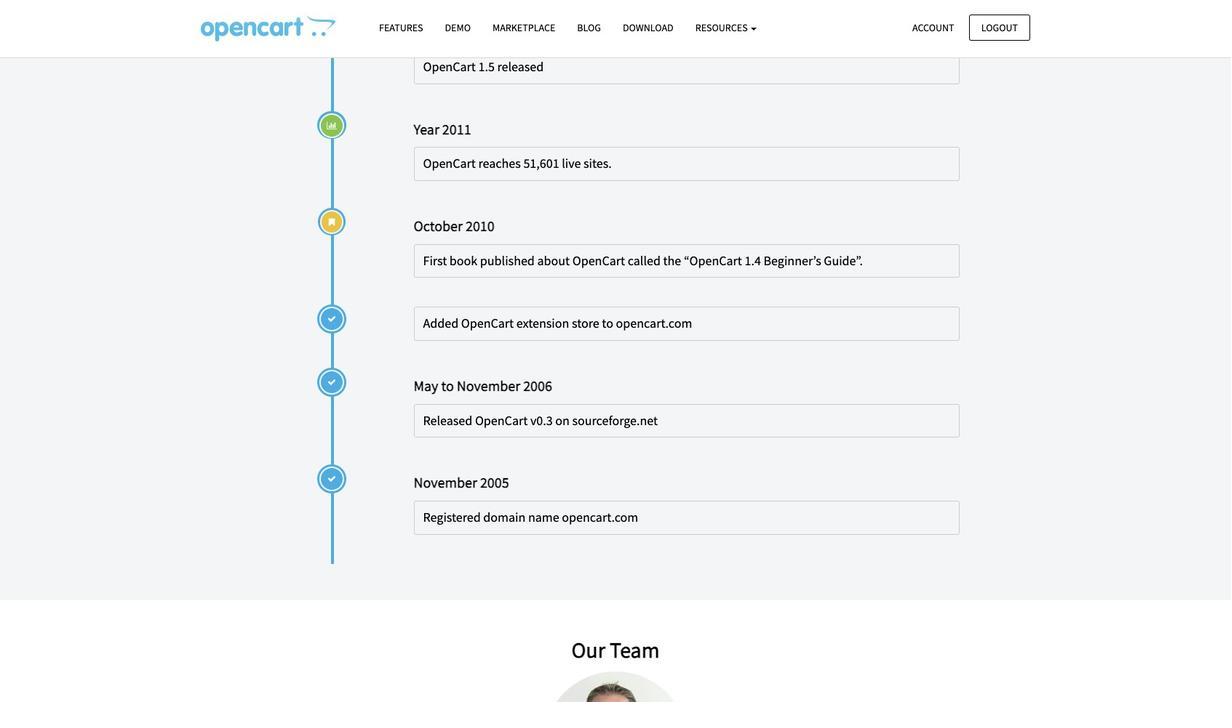 Task type: describe. For each thing, give the bounding box(es) containing it.
extension
[[516, 315, 569, 332]]

sourceforge.net
[[572, 412, 658, 429]]

marketplace link
[[482, 15, 566, 41]]

opencart 1.5 released
[[423, 58, 544, 75]]

0 horizontal spatial to
[[441, 377, 454, 395]]

may
[[414, 377, 438, 395]]

released
[[497, 58, 544, 75]]

year for year 2011
[[414, 120, 439, 138]]

resources link
[[684, 15, 768, 41]]

1.4
[[745, 252, 761, 269]]

opencart down the year 2012
[[423, 58, 476, 75]]

published
[[480, 252, 535, 269]]

opencart down may to november 2006
[[475, 412, 528, 429]]

"opencart
[[684, 252, 742, 269]]

opencart right about
[[572, 252, 625, 269]]

download
[[623, 21, 673, 34]]

the
[[663, 252, 681, 269]]

2012
[[442, 23, 471, 41]]

0 vertical spatial opencart.com
[[616, 315, 692, 332]]

our
[[571, 636, 605, 664]]

logout
[[981, 21, 1018, 34]]

our team
[[571, 636, 660, 664]]

resources
[[695, 21, 750, 34]]

on
[[555, 412, 570, 429]]

demo
[[445, 21, 471, 34]]

october
[[414, 217, 463, 235]]

called
[[628, 252, 661, 269]]

1 horizontal spatial to
[[602, 315, 613, 332]]

download link
[[612, 15, 684, 41]]

registered domain name opencart.com
[[423, 509, 638, 526]]

opencart - company image
[[201, 15, 335, 41]]

features link
[[368, 15, 434, 41]]

v0.3
[[530, 412, 553, 429]]

registered
[[423, 509, 481, 526]]

0 vertical spatial november
[[457, 377, 520, 395]]

november 2005
[[414, 474, 509, 492]]

features
[[379, 21, 423, 34]]

year for year 2012
[[414, 23, 439, 41]]

account
[[912, 21, 954, 34]]

released opencart v0.3 on sourceforge.net
[[423, 412, 658, 429]]

first
[[423, 252, 447, 269]]

live
[[562, 155, 581, 172]]

added opencart extension store to opencart.com
[[423, 315, 692, 332]]



Task type: vqa. For each thing, say whether or not it's contained in the screenshot.
May
yes



Task type: locate. For each thing, give the bounding box(es) containing it.
opencart
[[423, 58, 476, 75], [423, 155, 476, 172], [572, 252, 625, 269], [461, 315, 514, 332], [475, 412, 528, 429]]

november
[[457, 377, 520, 395], [414, 474, 477, 492]]

1 year from the top
[[414, 23, 439, 41]]

2005
[[480, 474, 509, 492]]

beginner's
[[764, 252, 821, 269]]

to right may
[[441, 377, 454, 395]]

november left 2006
[[457, 377, 520, 395]]

demo link
[[434, 15, 482, 41]]

51,601
[[523, 155, 559, 172]]

1 vertical spatial opencart.com
[[562, 509, 638, 526]]

store
[[572, 315, 599, 332]]

blog
[[577, 21, 601, 34]]

november up registered
[[414, 474, 477, 492]]

opencart.com right 'name'
[[562, 509, 638, 526]]

added
[[423, 315, 459, 332]]

may to november 2006
[[414, 377, 552, 395]]

first book published about opencart called the "opencart 1.4 beginner's guide".
[[423, 252, 863, 269]]

account link
[[900, 14, 967, 41]]

blog link
[[566, 15, 612, 41]]

book
[[450, 252, 477, 269]]

opencart down 'year 2011'
[[423, 155, 476, 172]]

1.5
[[478, 58, 495, 75]]

guide".
[[824, 252, 863, 269]]

logout link
[[969, 14, 1030, 41]]

sites.
[[584, 155, 612, 172]]

year
[[414, 23, 439, 41], [414, 120, 439, 138]]

year left 2012
[[414, 23, 439, 41]]

about
[[537, 252, 570, 269]]

2010
[[466, 217, 495, 235]]

to
[[602, 315, 613, 332], [441, 377, 454, 395]]

october 2010
[[414, 217, 495, 235]]

2011
[[442, 120, 471, 138]]

to right store
[[602, 315, 613, 332]]

1 vertical spatial to
[[441, 377, 454, 395]]

team
[[610, 636, 660, 664]]

1 vertical spatial year
[[414, 120, 439, 138]]

opencart.com down the 'called' at the right of the page
[[616, 315, 692, 332]]

year 2012
[[414, 23, 471, 41]]

marketplace
[[493, 21, 555, 34]]

released
[[423, 412, 472, 429]]

domain
[[483, 509, 526, 526]]

year left '2011'
[[414, 120, 439, 138]]

opencart reaches 51,601 live sites.
[[423, 155, 612, 172]]

2006
[[523, 377, 552, 395]]

1 vertical spatial november
[[414, 474, 477, 492]]

opencart right the "added"
[[461, 315, 514, 332]]

name
[[528, 509, 559, 526]]

2 year from the top
[[414, 120, 439, 138]]

0 vertical spatial year
[[414, 23, 439, 41]]

0 vertical spatial to
[[602, 315, 613, 332]]

opencart.com
[[616, 315, 692, 332], [562, 509, 638, 526]]

reaches
[[478, 155, 521, 172]]

year 2011
[[414, 120, 471, 138]]



